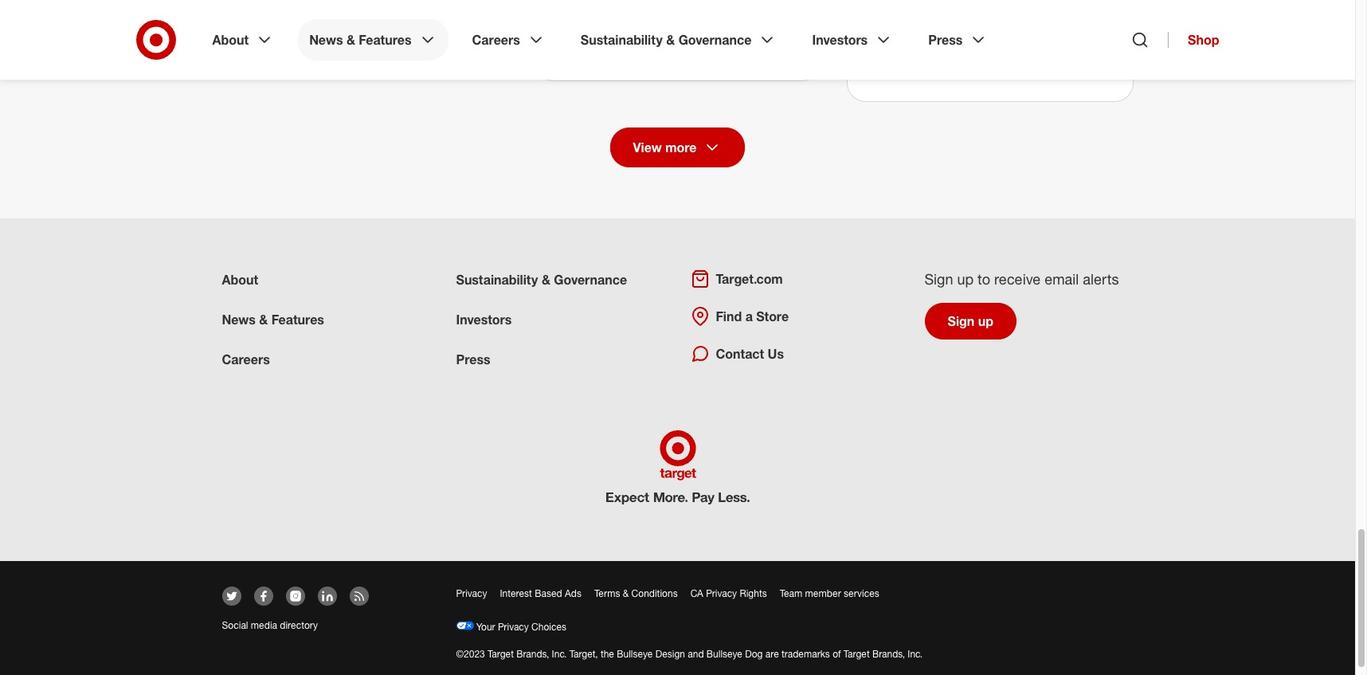 Task type: vqa. For each thing, say whether or not it's contained in the screenshot.
rightmost Governance
yes



Task type: locate. For each thing, give the bounding box(es) containing it.
sustainability
[[581, 32, 663, 48], [456, 272, 538, 288]]

& for bottommost news & features link
[[259, 312, 268, 328]]

0 vertical spatial careers
[[472, 32, 520, 48]]

1 horizontal spatial careers link
[[461, 19, 557, 61]]

news
[[309, 32, 343, 48], [222, 312, 256, 328]]

0 horizontal spatial careers
[[222, 351, 270, 367]]

2 target from the left
[[844, 648, 870, 660]]

1 horizontal spatial target
[[844, 648, 870, 660]]

bullseye right and
[[707, 648, 743, 660]]

press
[[929, 32, 963, 48], [456, 351, 491, 367]]

1 horizontal spatial bullseye
[[707, 648, 743, 660]]

0 vertical spatial sustainability & governance link
[[570, 19, 789, 61]]

1 horizontal spatial investors link
[[802, 19, 905, 61]]

0 horizontal spatial investors
[[456, 312, 512, 328]]

2 fill image from the left
[[289, 590, 302, 603]]

0 vertical spatial features
[[359, 32, 412, 48]]

0 horizontal spatial investors link
[[456, 312, 512, 328]]

1 horizontal spatial fill image
[[321, 590, 334, 603]]

up
[[958, 270, 974, 288], [979, 313, 994, 329]]

the
[[601, 648, 615, 660]]

1 horizontal spatial governance
[[679, 32, 752, 48]]

0 horizontal spatial news
[[222, 312, 256, 328]]

0 vertical spatial sustainability & governance
[[581, 32, 752, 48]]

brands, right the of
[[873, 648, 906, 660]]

up down "to"
[[979, 313, 994, 329]]

careers link
[[461, 19, 557, 61], [222, 351, 270, 367]]

up for sign up
[[979, 313, 994, 329]]

team member services
[[780, 587, 880, 599]]

1 vertical spatial governance
[[554, 272, 627, 288]]

sustainability & governance
[[581, 32, 752, 48], [456, 272, 627, 288]]

brands,
[[517, 648, 549, 660], [873, 648, 906, 660]]

0 horizontal spatial sustainability
[[456, 272, 538, 288]]

careers link for "investors" link related to press link associated with the topmost about link's sustainability & governance link
[[461, 19, 557, 61]]

& for terms & conditions link
[[623, 587, 629, 599]]

target
[[488, 648, 514, 660], [844, 648, 870, 660]]

1 horizontal spatial privacy
[[498, 621, 529, 633]]

sustainability & governance for press link associated with the bottom about link
[[456, 272, 627, 288]]

view more button
[[610, 127, 746, 167]]

inc.
[[552, 648, 567, 660], [908, 648, 923, 660]]

2 bullseye from the left
[[707, 648, 743, 660]]

investors link for press link associated with the bottom about link
[[456, 312, 512, 328]]

features
[[359, 32, 412, 48], [272, 312, 324, 328]]

1 horizontal spatial investors
[[813, 32, 868, 48]]

sustainability & governance link for "investors" link related to press link associated with the topmost about link
[[570, 19, 789, 61]]

careers link for "investors" link related to press link associated with the bottom about link sustainability & governance link
[[222, 351, 270, 367]]

0 vertical spatial news
[[309, 32, 343, 48]]

news & features link
[[298, 19, 448, 61], [222, 312, 324, 328]]

0 vertical spatial sustainability
[[581, 32, 663, 48]]

1 horizontal spatial sustainability
[[581, 32, 663, 48]]

directory
[[280, 619, 318, 631]]

0 horizontal spatial press link
[[456, 351, 491, 367]]

team member services link
[[780, 587, 880, 599]]

about for the bottom about link
[[222, 272, 258, 288]]

fill image
[[257, 590, 270, 603], [321, 590, 334, 603]]

about link
[[201, 19, 286, 61], [222, 272, 258, 288]]

about
[[212, 32, 249, 48], [222, 272, 258, 288]]

1 horizontal spatial brands,
[[873, 648, 906, 660]]

1 vertical spatial press link
[[456, 351, 491, 367]]

©2023 target brands, inc. target, the bullseye design and bullseye dog are trademarks of target brands, inc.
[[456, 648, 923, 660]]

careers
[[472, 32, 520, 48], [222, 351, 270, 367]]

0 vertical spatial careers link
[[461, 19, 557, 61]]

dog
[[746, 648, 763, 660]]

0 horizontal spatial fill image
[[225, 590, 238, 603]]

sign
[[925, 270, 954, 288], [948, 313, 975, 329]]

sign down sign up to receive email alerts
[[948, 313, 975, 329]]

1 horizontal spatial fill image
[[289, 590, 302, 603]]

your
[[477, 621, 495, 633]]

1 vertical spatial sustainability & governance link
[[456, 272, 627, 288]]

2 horizontal spatial privacy
[[706, 587, 737, 599]]

1 vertical spatial news
[[222, 312, 256, 328]]

ca
[[691, 587, 704, 599]]

2 fill image from the left
[[321, 590, 334, 603]]

social media directory link
[[222, 619, 318, 631]]

0 vertical spatial about
[[212, 32, 249, 48]]

0 horizontal spatial inc.
[[552, 648, 567, 660]]

terms & conditions
[[595, 587, 678, 599]]

1 horizontal spatial features
[[359, 32, 412, 48]]

1 horizontal spatial press
[[929, 32, 963, 48]]

brands, down "your privacy choices"
[[517, 648, 549, 660]]

0 horizontal spatial bullseye
[[617, 648, 653, 660]]

1 vertical spatial about
[[222, 272, 258, 288]]

view more
[[633, 139, 697, 155]]

inc. right the of
[[908, 648, 923, 660]]

1 horizontal spatial careers
[[472, 32, 520, 48]]

target right the of
[[844, 648, 870, 660]]

sign for sign up
[[948, 313, 975, 329]]

to
[[978, 270, 991, 288]]

target,
[[570, 648, 598, 660]]

email
[[1045, 270, 1080, 288]]

bullseye right the the at the left bottom of the page
[[617, 648, 653, 660]]

sign left "to"
[[925, 270, 954, 288]]

1 vertical spatial sign
[[948, 313, 975, 329]]

0 horizontal spatial governance
[[554, 272, 627, 288]]

1 vertical spatial sustainability & governance
[[456, 272, 627, 288]]

1 brands, from the left
[[517, 648, 549, 660]]

1 vertical spatial press
[[456, 351, 491, 367]]

us
[[768, 346, 784, 362]]

0 horizontal spatial privacy
[[456, 587, 487, 599]]

0 vertical spatial press
[[929, 32, 963, 48]]

interest
[[500, 587, 532, 599]]

sign for sign up to receive email alerts
[[925, 270, 954, 288]]

social
[[222, 619, 248, 631]]

governance for the bottom about link
[[554, 272, 627, 288]]

fill image
[[225, 590, 238, 603], [289, 590, 302, 603]]

1 vertical spatial careers
[[222, 351, 270, 367]]

your privacy choices
[[474, 621, 567, 633]]

news & features for bottommost news & features link
[[222, 312, 324, 328]]

0 vertical spatial governance
[[679, 32, 752, 48]]

1 vertical spatial investors link
[[456, 312, 512, 328]]

privacy right your
[[498, 621, 529, 633]]

privacy up your
[[456, 587, 487, 599]]

0 vertical spatial press link
[[918, 19, 1000, 61]]

about for the topmost about link
[[212, 32, 249, 48]]

news for bottommost news & features link
[[222, 312, 256, 328]]

0 horizontal spatial careers link
[[222, 351, 270, 367]]

2 brands, from the left
[[873, 648, 906, 660]]

0 vertical spatial investors link
[[802, 19, 905, 61]]

0 horizontal spatial brands,
[[517, 648, 549, 660]]

more
[[666, 139, 697, 155]]

contact us link
[[691, 344, 784, 363]]

sign up to receive email alerts
[[925, 270, 1120, 288]]

governance for the topmost about link
[[679, 32, 752, 48]]

press link
[[918, 19, 1000, 61], [456, 351, 491, 367]]

sustainability & governance link
[[570, 19, 789, 61], [456, 272, 627, 288]]

1 vertical spatial investors
[[456, 312, 512, 328]]

0 horizontal spatial features
[[272, 312, 324, 328]]

target.com link
[[691, 269, 783, 288]]

ca privacy rights
[[691, 587, 767, 599]]

1 vertical spatial features
[[272, 312, 324, 328]]

&
[[347, 32, 355, 48], [667, 32, 675, 48], [542, 272, 551, 288], [259, 312, 268, 328], [623, 587, 629, 599]]

1 vertical spatial sustainability
[[456, 272, 538, 288]]

investors
[[813, 32, 868, 48], [456, 312, 512, 328]]

0 vertical spatial sign
[[925, 270, 954, 288]]

1 horizontal spatial up
[[979, 313, 994, 329]]

news & features for topmost news & features link
[[309, 32, 412, 48]]

target down your privacy choices link
[[488, 648, 514, 660]]

1 horizontal spatial inc.
[[908, 648, 923, 660]]

fill image up social
[[225, 590, 238, 603]]

1 vertical spatial up
[[979, 313, 994, 329]]

about inside about link
[[212, 32, 249, 48]]

0 vertical spatial up
[[958, 270, 974, 288]]

governance
[[679, 32, 752, 48], [554, 272, 627, 288]]

0 horizontal spatial press
[[456, 351, 491, 367]]

0 horizontal spatial fill image
[[257, 590, 270, 603]]

up left "to"
[[958, 270, 974, 288]]

1 horizontal spatial news
[[309, 32, 343, 48]]

news & features
[[309, 32, 412, 48], [222, 312, 324, 328]]

10,
[[580, 41, 594, 53]]

privacy
[[456, 587, 487, 599], [706, 587, 737, 599], [498, 621, 529, 633]]

& for topmost news & features link
[[347, 32, 355, 48]]

services
[[844, 587, 880, 599]]

0 vertical spatial news & features link
[[298, 19, 448, 61]]

inc. left target,
[[552, 648, 567, 660]]

0 vertical spatial investors
[[813, 32, 868, 48]]

shop link
[[1169, 32, 1220, 48]]

1 vertical spatial news & features
[[222, 312, 324, 328]]

bullseye
[[617, 648, 653, 660], [707, 648, 743, 660]]

1 vertical spatial careers link
[[222, 351, 270, 367]]

0 vertical spatial news & features
[[309, 32, 412, 48]]

interest based ads
[[500, 587, 582, 599]]

0 horizontal spatial target
[[488, 648, 514, 660]]

sign up
[[948, 313, 994, 329]]

features for bottommost news & features link
[[272, 312, 324, 328]]

receive
[[995, 270, 1041, 288]]

privacy right 'ca'
[[706, 587, 737, 599]]

0 horizontal spatial up
[[958, 270, 974, 288]]

investors link
[[802, 19, 905, 61], [456, 312, 512, 328]]

nov 10, 2022
[[561, 41, 618, 53]]

1 horizontal spatial press link
[[918, 19, 1000, 61]]

media
[[251, 619, 277, 631]]

press link for the bottom about link
[[456, 351, 491, 367]]

ca privacy rights link
[[691, 587, 767, 599]]

fill image up the "directory"
[[289, 590, 302, 603]]



Task type: describe. For each thing, give the bounding box(es) containing it.
1 target from the left
[[488, 648, 514, 660]]

terms & conditions link
[[595, 587, 678, 599]]

investors for "investors" link related to press link associated with the bottom about link
[[456, 312, 512, 328]]

sustainability & governance for press link associated with the topmost about link
[[581, 32, 752, 48]]

1 fill image from the left
[[225, 590, 238, 603]]

choices
[[532, 621, 567, 633]]

based
[[535, 587, 563, 599]]

team
[[780, 587, 803, 599]]

news for topmost news & features link
[[309, 32, 343, 48]]

alerts
[[1084, 270, 1120, 288]]

find a store
[[716, 308, 789, 324]]

features for topmost news & features link
[[359, 32, 412, 48]]

up for sign up to receive email alerts
[[958, 270, 974, 288]]

sustainability for press link associated with the bottom about link
[[456, 272, 538, 288]]

nov
[[561, 41, 578, 53]]

contact
[[716, 346, 765, 362]]

press for press link associated with the topmost about link
[[929, 32, 963, 48]]

1 vertical spatial about link
[[222, 272, 258, 288]]

conditions
[[632, 587, 678, 599]]

target. expect more. pay less. image
[[606, 430, 750, 505]]

investors link for press link associated with the topmost about link
[[802, 19, 905, 61]]

privacy link
[[456, 587, 487, 599]]

privacy for your privacy choices
[[498, 621, 529, 633]]

1 fill image from the left
[[257, 590, 270, 603]]

your privacy choices link
[[456, 621, 567, 633]]

sustainability & governance link for "investors" link related to press link associated with the bottom about link
[[456, 272, 627, 288]]

1 vertical spatial news & features link
[[222, 312, 324, 328]]

member
[[806, 587, 842, 599]]

find
[[716, 308, 742, 324]]

©2023
[[456, 648, 485, 660]]

careers for the topmost about link
[[472, 32, 520, 48]]

investors for "investors" link related to press link associated with the topmost about link
[[813, 32, 868, 48]]

social media directory
[[222, 619, 318, 631]]

a
[[746, 308, 753, 324]]

target.com
[[716, 271, 783, 287]]

press for press link associated with the bottom about link
[[456, 351, 491, 367]]

contact us
[[716, 346, 784, 362]]

1 bullseye from the left
[[617, 648, 653, 660]]

careers for the bottom about link
[[222, 351, 270, 367]]

trademarks
[[782, 648, 830, 660]]

privacy for ca privacy rights
[[706, 587, 737, 599]]

rights
[[740, 587, 767, 599]]

ads
[[565, 587, 582, 599]]

view
[[633, 139, 662, 155]]

interest based ads link
[[500, 587, 582, 599]]

2022
[[596, 41, 618, 53]]

1 inc. from the left
[[552, 648, 567, 660]]

2 inc. from the left
[[908, 648, 923, 660]]

design
[[656, 648, 686, 660]]

terms
[[595, 587, 621, 599]]

press link for the topmost about link
[[918, 19, 1000, 61]]

find a store link
[[691, 307, 789, 326]]

are
[[766, 648, 779, 660]]

shop
[[1189, 32, 1220, 48]]

store
[[757, 308, 789, 324]]

0 vertical spatial about link
[[201, 19, 286, 61]]

sustainability for press link associated with the topmost about link
[[581, 32, 663, 48]]

of
[[833, 648, 841, 660]]

sign up link
[[925, 303, 1017, 339]]

and
[[688, 648, 704, 660]]



